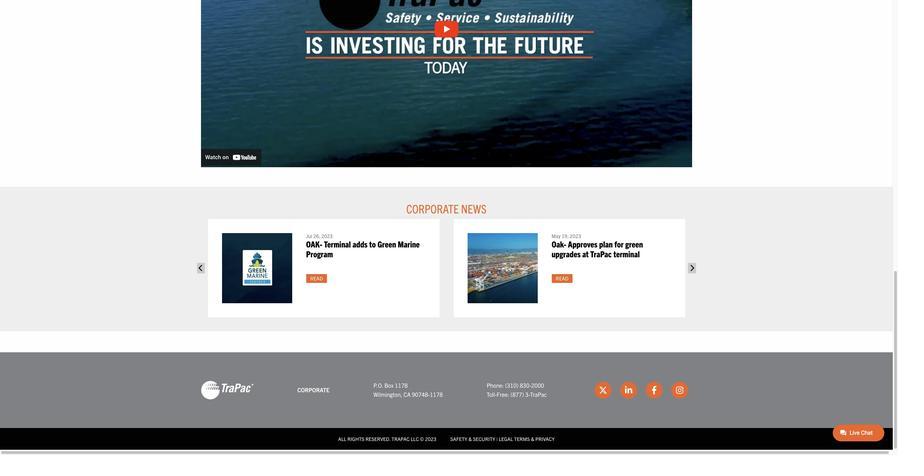 Task type: describe. For each thing, give the bounding box(es) containing it.
box
[[384, 382, 394, 389]]

(877)
[[511, 391, 524, 398]]

all
[[338, 436, 346, 442]]

phone:
[[487, 382, 504, 389]]

2000
[[531, 382, 544, 389]]

terminal
[[614, 249, 640, 259]]

to
[[369, 239, 376, 249]]

trapac inside phone: (310) 830-2000 toll-free: (877) 3-trapac
[[530, 391, 547, 398]]

wilmington,
[[373, 391, 402, 398]]

free:
[[497, 391, 509, 398]]

marine
[[398, 239, 420, 249]]

trapac
[[392, 436, 410, 442]]

read for oak- terminal adds to green marine program
[[310, 275, 323, 282]]

trapac inside may 19, 2023 oak- approves plan for green upgrades at trapac terminal
[[590, 249, 612, 259]]

plan
[[599, 239, 613, 249]]

legal
[[499, 436, 513, 442]]

corporate news main content
[[194, 0, 699, 331]]

solid image
[[688, 263, 696, 274]]

read link for oak- approves plan for green upgrades at trapac terminal
[[552, 274, 573, 283]]

oak-
[[552, 239, 566, 249]]

llc
[[411, 436, 419, 442]]

2023 for approves
[[570, 233, 581, 239]]

ca
[[404, 391, 411, 398]]

phone: (310) 830-2000 toll-free: (877) 3-trapac
[[487, 382, 547, 398]]

2023 for terminal
[[321, 233, 333, 239]]

1 vertical spatial 1178
[[430, 391, 443, 398]]

read link for oak- terminal adds to green marine program
[[306, 274, 327, 283]]

corporate image
[[201, 381, 254, 400]]

solid image
[[197, 263, 205, 274]]

reserved.
[[366, 436, 391, 442]]

2 & from the left
[[531, 436, 534, 442]]

may 19, 2023 oak- approves plan for green upgrades at trapac terminal
[[552, 233, 643, 259]]

footer containing p.o. box 1178
[[0, 353, 893, 450]]

p.o.
[[373, 382, 383, 389]]

3-
[[525, 391, 530, 398]]

adds
[[353, 239, 368, 249]]



Task type: vqa. For each thing, say whether or not it's contained in the screenshot.
Board
no



Task type: locate. For each thing, give the bounding box(es) containing it.
0 horizontal spatial read link
[[306, 274, 327, 283]]

corporate for corporate news
[[406, 201, 459, 216]]

privacy
[[536, 436, 555, 442]]

0 horizontal spatial 1178
[[395, 382, 408, 389]]

830-
[[520, 382, 531, 389]]

0 horizontal spatial read
[[310, 275, 323, 282]]

for
[[615, 239, 624, 249]]

trapac right at
[[590, 249, 612, 259]]

corporate
[[406, 201, 459, 216], [297, 387, 330, 394]]

1 horizontal spatial 2023
[[425, 436, 436, 442]]

0 vertical spatial 1178
[[395, 382, 408, 389]]

2 read from the left
[[556, 275, 569, 282]]

safety
[[450, 436, 467, 442]]

read for oak- approves plan for green upgrades at trapac terminal
[[556, 275, 569, 282]]

terminal
[[324, 239, 351, 249]]

2023
[[321, 233, 333, 239], [570, 233, 581, 239], [425, 436, 436, 442]]

26,
[[313, 233, 320, 239]]

at
[[582, 249, 589, 259]]

program
[[306, 249, 333, 259]]

green
[[625, 239, 643, 249]]

security
[[473, 436, 495, 442]]

0 vertical spatial corporate
[[406, 201, 459, 216]]

1 read from the left
[[310, 275, 323, 282]]

read link
[[306, 274, 327, 283], [552, 274, 573, 283]]

safety & security | legal terms & privacy
[[450, 436, 555, 442]]

read down upgrades
[[556, 275, 569, 282]]

trapac down 2000
[[530, 391, 547, 398]]

2023 inside jul 26, 2023 oak- terminal adds to green marine program
[[321, 233, 333, 239]]

1178
[[395, 382, 408, 389], [430, 391, 443, 398]]

& right safety
[[469, 436, 472, 442]]

2023 right the 26,
[[321, 233, 333, 239]]

(310)
[[505, 382, 519, 389]]

read down program
[[310, 275, 323, 282]]

toll-
[[487, 391, 497, 398]]

& right terms
[[531, 436, 534, 442]]

corporate inside corporate news main content
[[406, 201, 459, 216]]

0 horizontal spatial &
[[469, 436, 472, 442]]

0 horizontal spatial 2023
[[321, 233, 333, 239]]

all rights reserved. trapac llc © 2023
[[338, 436, 436, 442]]

1 vertical spatial corporate
[[297, 387, 330, 394]]

upgrades
[[552, 249, 581, 259]]

legal terms & privacy link
[[499, 436, 555, 442]]

read
[[310, 275, 323, 282], [556, 275, 569, 282]]

1 read link from the left
[[306, 274, 327, 283]]

1 horizontal spatial corporate
[[406, 201, 459, 216]]

2023 inside footer
[[425, 436, 436, 442]]

jul
[[306, 233, 312, 239]]

terms
[[514, 436, 530, 442]]

1 vertical spatial trapac
[[530, 391, 547, 398]]

©
[[420, 436, 424, 442]]

1 & from the left
[[469, 436, 472, 442]]

jul 26, 2023 oak- terminal adds to green marine program
[[306, 233, 420, 259]]

0 horizontal spatial corporate
[[297, 387, 330, 394]]

19,
[[562, 233, 569, 239]]

oak-
[[306, 239, 322, 249]]

corporate for corporate
[[297, 387, 330, 394]]

corporate inside footer
[[297, 387, 330, 394]]

read link down upgrades
[[552, 274, 573, 283]]

approves
[[568, 239, 598, 249]]

read link down program
[[306, 274, 327, 283]]

2023 inside may 19, 2023 oak- approves plan for green upgrades at trapac terminal
[[570, 233, 581, 239]]

trapac
[[590, 249, 612, 259], [530, 391, 547, 398]]

|
[[496, 436, 498, 442]]

2 horizontal spatial 2023
[[570, 233, 581, 239]]

1 horizontal spatial read link
[[552, 274, 573, 283]]

0 horizontal spatial trapac
[[530, 391, 547, 398]]

90748-
[[412, 391, 430, 398]]

may
[[552, 233, 561, 239]]

1178 up ca at the left bottom
[[395, 382, 408, 389]]

rights
[[348, 436, 364, 442]]

1 horizontal spatial &
[[531, 436, 534, 442]]

corporate news
[[406, 201, 487, 216]]

1 horizontal spatial trapac
[[590, 249, 612, 259]]

2023 right ©
[[425, 436, 436, 442]]

2 read link from the left
[[552, 274, 573, 283]]

p.o. box 1178 wilmington, ca 90748-1178
[[373, 382, 443, 398]]

news
[[461, 201, 487, 216]]

green
[[378, 239, 396, 249]]

safety & security link
[[450, 436, 495, 442]]

1 horizontal spatial 1178
[[430, 391, 443, 398]]

0 vertical spatial trapac
[[590, 249, 612, 259]]

&
[[469, 436, 472, 442], [531, 436, 534, 442]]

1178 right ca at the left bottom
[[430, 391, 443, 398]]

1 horizontal spatial read
[[556, 275, 569, 282]]

footer
[[0, 353, 893, 450]]

2023 right the 19,
[[570, 233, 581, 239]]



